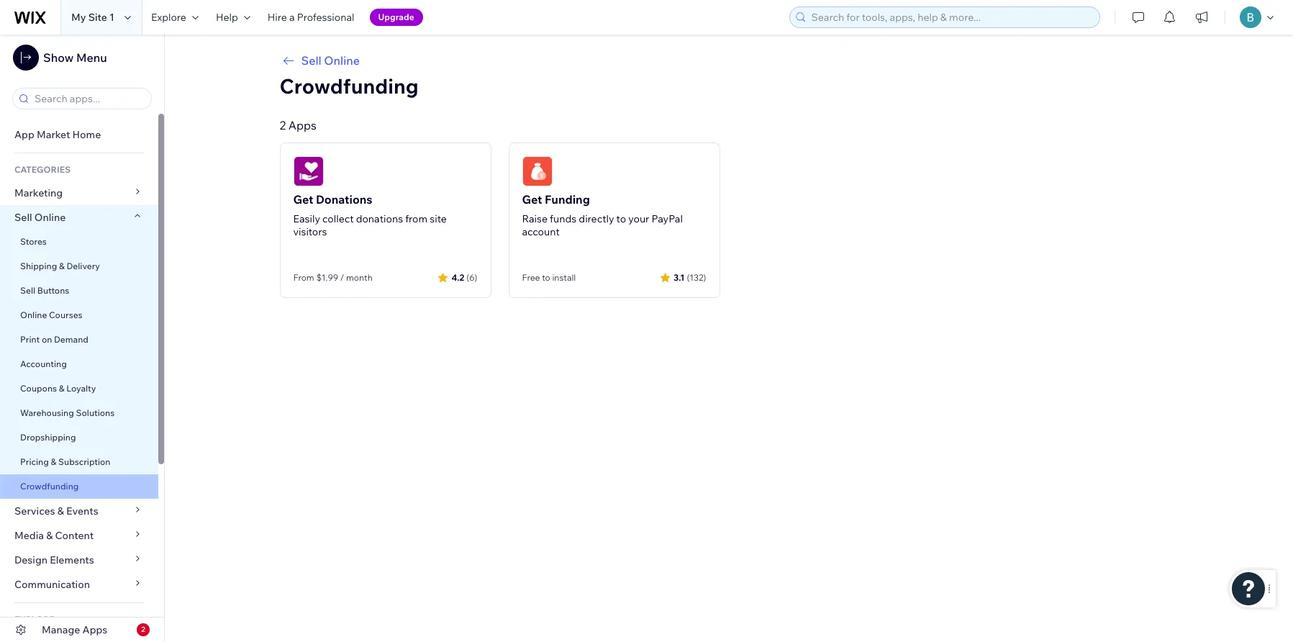 Task type: vqa. For each thing, say whether or not it's contained in the screenshot.
Search Apps... field
yes



Task type: locate. For each thing, give the bounding box(es) containing it.
0 horizontal spatial apps
[[82, 623, 107, 636]]

0 horizontal spatial 2
[[141, 625, 145, 634]]

get funding raise funds directly to your paypal account
[[522, 192, 683, 238]]

easily
[[293, 212, 320, 225]]

donations
[[316, 192, 373, 207]]

& right 'media'
[[46, 529, 53, 542]]

1 vertical spatial sell online link
[[0, 205, 158, 230]]

1 vertical spatial apps
[[82, 623, 107, 636]]

get inside get donations easily collect donations from site visitors
[[293, 192, 313, 207]]

online
[[324, 53, 360, 68], [34, 211, 66, 224], [20, 310, 47, 320]]

1 horizontal spatial 2
[[280, 118, 286, 132]]

0 vertical spatial sell online
[[301, 53, 360, 68]]

&
[[59, 261, 65, 271], [59, 383, 65, 394], [51, 456, 56, 467], [57, 505, 64, 518], [46, 529, 53, 542]]

/
[[340, 272, 344, 283]]

sell online
[[301, 53, 360, 68], [14, 211, 66, 224]]

events
[[66, 505, 98, 518]]

0 vertical spatial apps
[[288, 118, 317, 132]]

funds
[[550, 212, 577, 225]]

crowdfunding up 2 apps
[[280, 73, 419, 99]]

coupons & loyalty link
[[0, 376, 158, 401]]

get inside get funding raise funds directly to your paypal account
[[522, 192, 542, 207]]

home
[[72, 128, 101, 141]]

2 apps
[[280, 118, 317, 132]]

get up 'raise'
[[522, 192, 542, 207]]

apps for 2 apps
[[288, 118, 317, 132]]

app
[[14, 128, 34, 141]]

marketing link
[[0, 181, 158, 205]]

upgrade button
[[370, 9, 423, 26]]

from $1.99 / month
[[293, 272, 373, 283]]

coupons & loyalty
[[20, 383, 96, 394]]

get funding logo image
[[522, 156, 552, 186]]

sell online link
[[280, 52, 1178, 69], [0, 205, 158, 230]]

online courses link
[[0, 303, 158, 328]]

to left your
[[617, 212, 626, 225]]

directly
[[579, 212, 614, 225]]

3.1 (132)
[[674, 272, 706, 283]]

1 horizontal spatial sell online link
[[280, 52, 1178, 69]]

sell online down professional
[[301, 53, 360, 68]]

0 horizontal spatial sell online link
[[0, 205, 158, 230]]

Search for tools, apps, help & more... field
[[807, 7, 1096, 27]]

free
[[522, 272, 540, 283]]

(132)
[[687, 272, 706, 283]]

my
[[71, 11, 86, 24]]

1 horizontal spatial apps
[[288, 118, 317, 132]]

to right free
[[542, 272, 550, 283]]

show menu
[[43, 50, 107, 65]]

1 horizontal spatial sell online
[[301, 53, 360, 68]]

pricing & subscription link
[[0, 450, 158, 474]]

get
[[293, 192, 313, 207], [522, 192, 542, 207]]

online up print
[[20, 310, 47, 320]]

0 horizontal spatial crowdfunding
[[20, 481, 79, 492]]

1 vertical spatial sell online
[[14, 211, 66, 224]]

to inside get funding raise funds directly to your paypal account
[[617, 212, 626, 225]]

show menu button
[[13, 45, 107, 71]]

month
[[346, 272, 373, 283]]

sell down hire a professional link
[[301, 53, 322, 68]]

& left events
[[57, 505, 64, 518]]

1 vertical spatial crowdfunding
[[20, 481, 79, 492]]

1 horizontal spatial crowdfunding
[[280, 73, 419, 99]]

coupons
[[20, 383, 57, 394]]

install
[[552, 272, 576, 283]]

from
[[293, 272, 314, 283]]

print
[[20, 334, 40, 345]]

2 inside sidebar element
[[141, 625, 145, 634]]

media
[[14, 529, 44, 542]]

communication link
[[0, 572, 158, 597]]

0 horizontal spatial sell online
[[14, 211, 66, 224]]

1 vertical spatial to
[[542, 272, 550, 283]]

your
[[629, 212, 650, 225]]

app market home
[[14, 128, 101, 141]]

get for get funding
[[522, 192, 542, 207]]

1 vertical spatial 2
[[141, 625, 145, 634]]

apps for manage apps
[[82, 623, 107, 636]]

solutions
[[76, 407, 115, 418]]

apps
[[288, 118, 317, 132], [82, 623, 107, 636]]

Search apps... field
[[30, 89, 147, 109]]

online down marketing at the left of page
[[34, 211, 66, 224]]

crowdfunding link
[[0, 474, 158, 499]]

media & content
[[14, 529, 94, 542]]

stores
[[20, 236, 47, 247]]

to
[[617, 212, 626, 225], [542, 272, 550, 283]]

0 vertical spatial online
[[324, 53, 360, 68]]

& left delivery
[[59, 261, 65, 271]]

0 vertical spatial to
[[617, 212, 626, 225]]

hire
[[268, 11, 287, 24]]

apps right manage
[[82, 623, 107, 636]]

0 horizontal spatial to
[[542, 272, 550, 283]]

get up easily
[[293, 192, 313, 207]]

& right pricing
[[51, 456, 56, 467]]

0 vertical spatial crowdfunding
[[280, 73, 419, 99]]

2 vertical spatial online
[[20, 310, 47, 320]]

sell online down marketing at the left of page
[[14, 211, 66, 224]]

dropshipping link
[[0, 425, 158, 450]]

0 horizontal spatial get
[[293, 192, 313, 207]]

1 get from the left
[[293, 192, 313, 207]]

2
[[280, 118, 286, 132], [141, 625, 145, 634]]

1 horizontal spatial to
[[617, 212, 626, 225]]

2 for 2
[[141, 625, 145, 634]]

4.2 (6)
[[452, 272, 478, 283]]

1 horizontal spatial get
[[522, 192, 542, 207]]

(6)
[[467, 272, 478, 283]]

apps inside sidebar element
[[82, 623, 107, 636]]

buttons
[[37, 285, 69, 296]]

2 get from the left
[[522, 192, 542, 207]]

services
[[14, 505, 55, 518]]

& left loyalty on the left of page
[[59, 383, 65, 394]]

0 vertical spatial 2
[[280, 118, 286, 132]]

demand
[[54, 334, 88, 345]]

warehousing solutions link
[[0, 401, 158, 425]]

accounting
[[20, 358, 67, 369]]

loyalty
[[66, 383, 96, 394]]

services & events link
[[0, 499, 158, 523]]

help button
[[207, 0, 259, 35]]

online courses
[[20, 310, 82, 320]]

explore
[[14, 614, 55, 625]]

get for get donations
[[293, 192, 313, 207]]

accounting link
[[0, 352, 158, 376]]

crowdfunding up services & events
[[20, 481, 79, 492]]

$1.99
[[316, 272, 338, 283]]

crowdfunding
[[280, 73, 419, 99], [20, 481, 79, 492]]

apps up get donations logo
[[288, 118, 317, 132]]

raise
[[522, 212, 548, 225]]

sell left buttons
[[20, 285, 35, 296]]

online down professional
[[324, 53, 360, 68]]

account
[[522, 225, 560, 238]]

sell up stores
[[14, 211, 32, 224]]



Task type: describe. For each thing, give the bounding box(es) containing it.
explore
[[151, 11, 186, 24]]

design
[[14, 554, 48, 566]]

1 vertical spatial online
[[34, 211, 66, 224]]

help
[[216, 11, 238, 24]]

on
[[42, 334, 52, 345]]

sell buttons link
[[0, 279, 158, 303]]

marketing
[[14, 186, 63, 199]]

free to install
[[522, 272, 576, 283]]

subscription
[[58, 456, 110, 467]]

design elements
[[14, 554, 94, 566]]

2 vertical spatial sell
[[20, 285, 35, 296]]

sell online inside sidebar element
[[14, 211, 66, 224]]

get donations logo image
[[293, 156, 324, 186]]

show
[[43, 50, 74, 65]]

delivery
[[67, 261, 100, 271]]

dropshipping
[[20, 432, 76, 443]]

stores link
[[0, 230, 158, 254]]

visitors
[[293, 225, 327, 238]]

site
[[88, 11, 107, 24]]

collect
[[323, 212, 354, 225]]

app market home link
[[0, 122, 158, 147]]

categories
[[14, 164, 71, 175]]

warehousing solutions
[[20, 407, 115, 418]]

from
[[405, 212, 428, 225]]

print on demand link
[[0, 328, 158, 352]]

& for loyalty
[[59, 383, 65, 394]]

pricing & subscription
[[20, 456, 110, 467]]

print on demand
[[20, 334, 88, 345]]

menu
[[76, 50, 107, 65]]

professional
[[297, 11, 355, 24]]

& for events
[[57, 505, 64, 518]]

upgrade
[[378, 12, 414, 22]]

a
[[289, 11, 295, 24]]

communication
[[14, 578, 92, 591]]

1 vertical spatial sell
[[14, 211, 32, 224]]

elements
[[50, 554, 94, 566]]

paypal
[[652, 212, 683, 225]]

design elements link
[[0, 548, 158, 572]]

funding
[[545, 192, 590, 207]]

shipping & delivery link
[[0, 254, 158, 279]]

warehousing
[[20, 407, 74, 418]]

0 vertical spatial sell
[[301, 53, 322, 68]]

4.2
[[452, 272, 465, 283]]

sidebar element
[[0, 35, 165, 642]]

manage apps
[[42, 623, 107, 636]]

& for delivery
[[59, 261, 65, 271]]

0 vertical spatial sell online link
[[280, 52, 1178, 69]]

market
[[37, 128, 70, 141]]

shipping & delivery
[[20, 261, 100, 271]]

2 for 2 apps
[[280, 118, 286, 132]]

site
[[430, 212, 447, 225]]

manage
[[42, 623, 80, 636]]

my site 1
[[71, 11, 114, 24]]

& for content
[[46, 529, 53, 542]]

media & content link
[[0, 523, 158, 548]]

content
[[55, 529, 94, 542]]

shipping
[[20, 261, 57, 271]]

sell online link inside sidebar element
[[0, 205, 158, 230]]

donations
[[356, 212, 403, 225]]

courses
[[49, 310, 82, 320]]

get donations easily collect donations from site visitors
[[293, 192, 447, 238]]

services & events
[[14, 505, 98, 518]]

hire a professional
[[268, 11, 355, 24]]

3.1
[[674, 272, 685, 283]]

pricing
[[20, 456, 49, 467]]

1
[[109, 11, 114, 24]]

& for subscription
[[51, 456, 56, 467]]

crowdfunding inside crowdfunding link
[[20, 481, 79, 492]]

sell buttons
[[20, 285, 69, 296]]



